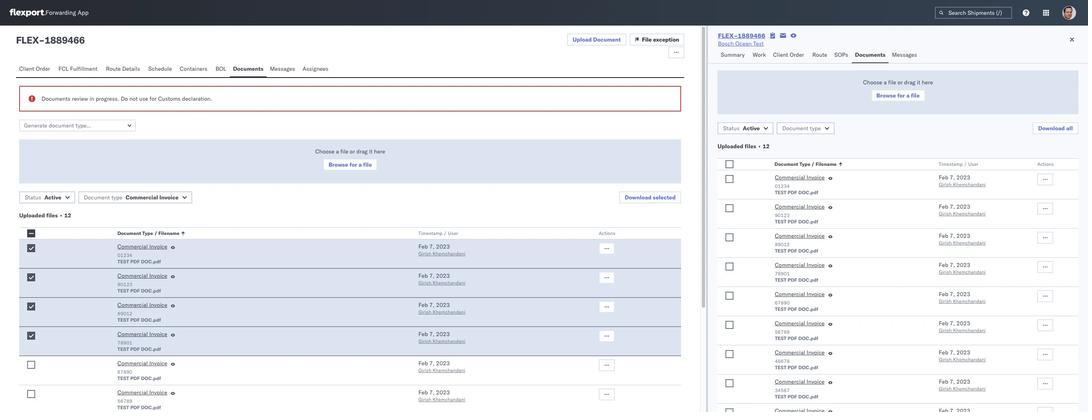 Task type: describe. For each thing, give the bounding box(es) containing it.
route details
[[106, 65, 140, 72]]

app
[[78, 9, 89, 17]]

-
[[39, 34, 45, 46]]

0 vertical spatial filename
[[816, 161, 837, 167]]

forwarding app
[[46, 9, 89, 17]]

uploaded for the rightmost timestamp / user 'button''s document type / filename button
[[718, 143, 743, 150]]

1 horizontal spatial client
[[773, 51, 788, 58]]

type for document type
[[810, 125, 821, 132]]

assignees button
[[299, 62, 333, 77]]

0 horizontal spatial messages button
[[267, 62, 299, 77]]

0 horizontal spatial client
[[19, 65, 34, 72]]

fcl
[[58, 65, 69, 72]]

0 vertical spatial browse
[[877, 92, 896, 99]]

2 horizontal spatial documents
[[855, 51, 886, 58]]

file
[[642, 36, 652, 43]]

0 vertical spatial choose
[[863, 79, 882, 86]]

sops button
[[831, 48, 852, 63]]

documents review in progress. do not use for customs declaration.
[[42, 95, 212, 102]]

bosch ocean test
[[718, 40, 764, 47]]

schedule
[[148, 65, 172, 72]]

1 horizontal spatial status active
[[723, 125, 760, 132]]

flex-1889466
[[718, 32, 766, 40]]

upload
[[573, 36, 592, 43]]

client order for right client order button
[[773, 51, 804, 58]]

use
[[139, 95, 148, 102]]

work
[[753, 51, 766, 58]]

type for document type commercial invoice
[[111, 194, 122, 201]]

for for browse for a file button to the top
[[897, 92, 905, 99]]

timestamp for the rightmost timestamp / user 'button'
[[939, 161, 963, 167]]

1 vertical spatial 01234
[[117, 252, 132, 258]]

0 horizontal spatial 1889466
[[45, 34, 85, 46]]

1 vertical spatial status
[[25, 194, 41, 201]]

1 vertical spatial drag
[[356, 148, 368, 155]]

∙ for bottom timestamp / user 'button''s document type / filename button
[[59, 212, 63, 219]]

0 vertical spatial uploaded files ∙ 12
[[718, 143, 770, 150]]

review
[[72, 95, 88, 102]]

1 horizontal spatial actions
[[1037, 161, 1054, 167]]

download all button
[[1033, 122, 1079, 134]]

1 vertical spatial document type / filename
[[117, 230, 180, 236]]

it for the bottom browse for a file button
[[369, 148, 373, 155]]

do
[[121, 95, 128, 102]]

download selected button
[[619, 191, 681, 203]]

1 vertical spatial timestamp / user button
[[417, 229, 583, 237]]

route details button
[[103, 62, 145, 77]]

assignees
[[303, 65, 328, 72]]

1 horizontal spatial 90123
[[775, 212, 790, 218]]

1 horizontal spatial status
[[723, 125, 740, 132]]

0 vertical spatial choose a file or drag it here
[[863, 79, 933, 86]]

1 horizontal spatial browse for a file
[[877, 92, 920, 99]]

0 vertical spatial drag
[[904, 79, 916, 86]]

1 horizontal spatial timestamp / user button
[[937, 160, 1021, 168]]

0 horizontal spatial choose
[[315, 148, 335, 155]]

0 vertical spatial document type / filename
[[775, 161, 837, 167]]

0 vertical spatial 56789
[[775, 329, 790, 335]]

1 horizontal spatial type
[[800, 161, 811, 167]]

1 vertical spatial user
[[448, 230, 458, 236]]

1 horizontal spatial documents button
[[852, 48, 889, 63]]

bosch ocean test link
[[718, 40, 764, 48]]

0 horizontal spatial order
[[36, 65, 50, 72]]

document type commercial invoice
[[84, 194, 179, 201]]

1 horizontal spatial messages button
[[889, 48, 922, 63]]

selected
[[653, 194, 676, 201]]

upload document
[[573, 36, 621, 43]]

0 vertical spatial here
[[922, 79, 933, 86]]

route button
[[809, 48, 831, 63]]

bol
[[216, 65, 226, 72]]

document type button
[[777, 122, 835, 134]]

0 horizontal spatial documents button
[[230, 62, 267, 77]]

1 horizontal spatial or
[[898, 79, 903, 86]]

1 vertical spatial active
[[44, 194, 61, 201]]

78901 for the rightmost timestamp / user 'button''s document type / filename button
[[775, 271, 790, 277]]

schedule button
[[145, 62, 176, 77]]

0 horizontal spatial 90123
[[117, 281, 132, 287]]

exception
[[653, 36, 679, 43]]

details
[[122, 65, 140, 72]]

1 vertical spatial 67890
[[117, 369, 132, 375]]

customs
[[158, 95, 181, 102]]

document type
[[782, 125, 821, 132]]

0 vertical spatial 67890
[[775, 300, 790, 306]]

0 vertical spatial browse for a file button
[[871, 90, 925, 102]]

2 vertical spatial documents
[[42, 95, 70, 102]]

files for the rightmost timestamp / user 'button''s document type / filename button
[[745, 143, 756, 150]]

0 vertical spatial active
[[743, 125, 760, 132]]

0 horizontal spatial for
[[150, 95, 157, 102]]

1 horizontal spatial 01234
[[775, 183, 790, 189]]

fcl fulfillment button
[[55, 62, 103, 77]]

download selected
[[625, 194, 676, 201]]

timestamp / user for bottom timestamp / user 'button'
[[418, 230, 458, 236]]

ocean
[[735, 40, 752, 47]]

0 horizontal spatial or
[[350, 148, 355, 155]]

1 vertical spatial 56789
[[117, 398, 132, 404]]

download all
[[1038, 125, 1073, 132]]

1 vertical spatial filename
[[159, 230, 180, 236]]

1 vertical spatial browse for a file button
[[323, 159, 377, 171]]

in
[[90, 95, 94, 102]]

∙ for the rightmost timestamp / user 'button''s document type / filename button
[[758, 143, 761, 150]]

0 horizontal spatial actions
[[599, 230, 616, 236]]



Task type: vqa. For each thing, say whether or not it's contained in the screenshot.
top Choose a file or drag it here
yes



Task type: locate. For each thing, give the bounding box(es) containing it.
summary
[[721, 51, 745, 58]]

file
[[888, 79, 896, 86], [911, 92, 920, 99], [340, 148, 348, 155], [363, 161, 372, 168]]

work button
[[750, 48, 770, 63]]

1 horizontal spatial active
[[743, 125, 760, 132]]

documents
[[855, 51, 886, 58], [233, 65, 264, 72], [42, 95, 70, 102]]

download
[[1038, 125, 1065, 132], [625, 194, 652, 201]]

document type / filename down document type button
[[775, 161, 837, 167]]

file exception
[[642, 36, 679, 43]]

uploaded for bottom timestamp / user 'button''s document type / filename button
[[19, 212, 45, 219]]

78901 for bottom timestamp / user 'button''s document type / filename button
[[117, 340, 132, 346]]

0 horizontal spatial uploaded
[[19, 212, 45, 219]]

upload document button
[[567, 34, 626, 46]]

1 vertical spatial actions
[[599, 230, 616, 236]]

1 horizontal spatial 56789
[[775, 329, 790, 335]]

bol button
[[212, 62, 230, 77]]

0 horizontal spatial status
[[25, 194, 41, 201]]

1 horizontal spatial ∙
[[758, 143, 761, 150]]

commercial invoice link
[[775, 174, 825, 183], [775, 203, 825, 212], [775, 232, 825, 241], [117, 243, 167, 252], [775, 261, 825, 271], [117, 272, 167, 281], [775, 290, 825, 300], [117, 301, 167, 311], [775, 319, 825, 329], [117, 330, 167, 340], [775, 349, 825, 358], [117, 359, 167, 369], [775, 378, 825, 387], [117, 389, 167, 398]]

documents right sops 'button'
[[855, 51, 886, 58]]

client order button left fcl
[[16, 62, 55, 77]]

0 vertical spatial 78901
[[775, 271, 790, 277]]

for for the bottom browse for a file button
[[350, 161, 357, 168]]

type
[[800, 161, 811, 167], [142, 230, 153, 236]]

1 horizontal spatial for
[[350, 161, 357, 168]]

0 vertical spatial status
[[723, 125, 740, 132]]

1 vertical spatial documents
[[233, 65, 264, 72]]

1 horizontal spatial 12
[[763, 143, 770, 150]]

0 vertical spatial timestamp / user
[[939, 161, 979, 167]]

0 horizontal spatial route
[[106, 65, 121, 72]]

a
[[884, 79, 887, 86], [907, 92, 910, 99], [336, 148, 339, 155], [359, 161, 362, 168]]

0 vertical spatial status active
[[723, 125, 760, 132]]

messages button
[[889, 48, 922, 63], [267, 62, 299, 77]]

1 vertical spatial uploaded files ∙ 12
[[19, 212, 71, 219]]

0 horizontal spatial 67890
[[117, 369, 132, 375]]

forwarding
[[46, 9, 76, 17]]

1 vertical spatial 89012
[[117, 311, 132, 317]]

7,
[[950, 174, 955, 181], [950, 203, 955, 210], [950, 232, 955, 239], [429, 243, 435, 250], [950, 261, 955, 269], [429, 272, 435, 279], [950, 291, 955, 298], [429, 301, 435, 309], [950, 320, 955, 327], [429, 331, 435, 338], [950, 349, 955, 356], [429, 360, 435, 367], [950, 378, 955, 385], [429, 389, 435, 396]]

not
[[129, 95, 138, 102]]

client order button right work
[[770, 48, 809, 63]]

34567
[[775, 387, 790, 393]]

0 horizontal spatial messages
[[270, 65, 295, 72]]

89012 for bottom timestamp / user 'button''s document type / filename button
[[117, 311, 132, 317]]

active
[[743, 125, 760, 132], [44, 194, 61, 201]]

route left details at the left
[[106, 65, 121, 72]]

fcl fulfillment
[[58, 65, 97, 72]]

it for browse for a file button to the top
[[917, 79, 920, 86]]

67890
[[775, 300, 790, 306], [117, 369, 132, 375]]

0 horizontal spatial type
[[142, 230, 153, 236]]

1 horizontal spatial it
[[917, 79, 920, 86]]

89012 for the rightmost timestamp / user 'button''s document type / filename button
[[775, 241, 790, 247]]

1 vertical spatial browse for a file
[[329, 161, 372, 168]]

messages
[[892, 51, 917, 58], [270, 65, 295, 72]]

1 horizontal spatial user
[[968, 161, 979, 167]]

route for route
[[812, 51, 827, 58]]

invoice
[[807, 174, 825, 181], [159, 194, 179, 201], [807, 203, 825, 210], [807, 232, 825, 239], [149, 243, 167, 250], [807, 261, 825, 269], [149, 272, 167, 279], [807, 291, 825, 298], [149, 301, 167, 309], [807, 320, 825, 327], [149, 331, 167, 338], [807, 349, 825, 356], [149, 360, 167, 367], [807, 378, 825, 385], [149, 389, 167, 396]]

56789
[[775, 329, 790, 335], [117, 398, 132, 404]]

document type / filename
[[775, 161, 837, 167], [117, 230, 180, 236]]

containers
[[180, 65, 207, 72]]

1 horizontal spatial 1889466
[[738, 32, 766, 40]]

feb 7, 2023 girish khemchandani
[[939, 174, 986, 187], [939, 203, 986, 217], [939, 232, 986, 246], [418, 243, 465, 257], [939, 261, 986, 275], [418, 272, 465, 286], [939, 291, 986, 304], [418, 301, 465, 315], [939, 320, 986, 333], [418, 331, 465, 344], [939, 349, 986, 363], [418, 360, 465, 373], [939, 378, 986, 392], [418, 389, 465, 403]]

document inside button
[[782, 125, 808, 132]]

1 horizontal spatial document type / filename
[[775, 161, 837, 167]]

0 horizontal spatial user
[[448, 230, 458, 236]]

12
[[763, 143, 770, 150], [64, 212, 71, 219]]

download left all
[[1038, 125, 1065, 132]]

1 horizontal spatial files
[[745, 143, 756, 150]]

timestamp / user
[[939, 161, 979, 167], [418, 230, 458, 236]]

filename
[[816, 161, 837, 167], [159, 230, 180, 236]]

1 horizontal spatial uploaded
[[718, 143, 743, 150]]

Search Shipments (/) text field
[[935, 7, 1012, 19]]

uploaded
[[718, 143, 743, 150], [19, 212, 45, 219]]

type inside button
[[810, 125, 821, 132]]

flex-
[[718, 32, 738, 40]]

90123
[[775, 212, 790, 218], [117, 281, 132, 287]]

status active
[[723, 125, 760, 132], [25, 194, 61, 201]]

0 horizontal spatial 01234
[[117, 252, 132, 258]]

1 vertical spatial browse
[[329, 161, 348, 168]]

timestamp / user button
[[937, 160, 1021, 168], [417, 229, 583, 237]]

order left route button
[[790, 51, 804, 58]]

browse for a file
[[877, 92, 920, 99], [329, 161, 372, 168]]

1 vertical spatial document type / filename button
[[116, 229, 402, 237]]

containers button
[[176, 62, 212, 77]]

0 horizontal spatial browse
[[329, 161, 348, 168]]

1 horizontal spatial 78901
[[775, 271, 790, 277]]

client order right work button at right top
[[773, 51, 804, 58]]

1 horizontal spatial client order button
[[770, 48, 809, 63]]

doc.pdf
[[798, 189, 818, 195], [798, 219, 818, 225], [798, 248, 818, 254], [141, 259, 161, 265], [798, 277, 818, 283], [141, 288, 161, 294], [798, 306, 818, 312], [141, 317, 161, 323], [798, 335, 818, 341], [141, 346, 161, 352], [798, 365, 818, 371], [141, 375, 161, 381], [798, 394, 818, 400], [141, 405, 161, 411]]

files
[[745, 143, 756, 150], [46, 212, 58, 219]]

client right work button at right top
[[773, 51, 788, 58]]

type down document type button
[[800, 161, 811, 167]]

type down document type commercial invoice
[[142, 230, 153, 236]]

1 horizontal spatial 67890
[[775, 300, 790, 306]]

actions
[[1037, 161, 1054, 167], [599, 230, 616, 236]]

1 vertical spatial download
[[625, 194, 652, 201]]

1 horizontal spatial document type / filename button
[[773, 160, 923, 168]]

0 vertical spatial route
[[812, 51, 827, 58]]

0 horizontal spatial timestamp
[[418, 230, 442, 236]]

0 horizontal spatial timestamp / user
[[418, 230, 458, 236]]

0 horizontal spatial 56789
[[117, 398, 132, 404]]

progress.
[[96, 95, 119, 102]]

client down flex at the left of the page
[[19, 65, 34, 72]]

1 vertical spatial type
[[111, 194, 122, 201]]

89012
[[775, 241, 790, 247], [117, 311, 132, 317]]

messages for the leftmost messages button
[[270, 65, 295, 72]]

1 horizontal spatial browse for a file button
[[871, 90, 925, 102]]

document type / filename down document type commercial invoice
[[117, 230, 180, 236]]

files for bottom timestamp / user 'button''s document type / filename button
[[46, 212, 58, 219]]

1 vertical spatial client
[[19, 65, 34, 72]]

0 horizontal spatial document type / filename button
[[116, 229, 402, 237]]

0 horizontal spatial 12
[[64, 212, 71, 219]]

fulfillment
[[70, 65, 97, 72]]

1889466 up the test on the right top of the page
[[738, 32, 766, 40]]

0 horizontal spatial browse for a file
[[329, 161, 372, 168]]

0 horizontal spatial client order button
[[16, 62, 55, 77]]

12 for the rightmost timestamp / user 'button''s document type / filename button
[[763, 143, 770, 150]]

0 vertical spatial user
[[968, 161, 979, 167]]

route left sops
[[812, 51, 827, 58]]

file exception button
[[630, 34, 685, 46], [630, 34, 685, 46]]

documents button right the bol
[[230, 62, 267, 77]]

client order for left client order button
[[19, 65, 50, 72]]

Generate document type... text field
[[19, 120, 136, 132]]

test
[[753, 40, 764, 47]]

1 horizontal spatial choose
[[863, 79, 882, 86]]

1 vertical spatial it
[[369, 148, 373, 155]]

all
[[1066, 125, 1073, 132]]

1 vertical spatial 90123
[[117, 281, 132, 287]]

0 vertical spatial type
[[810, 125, 821, 132]]

pdf
[[788, 189, 797, 195], [788, 219, 797, 225], [788, 248, 797, 254], [130, 259, 140, 265], [788, 277, 797, 283], [130, 288, 140, 294], [788, 306, 797, 312], [130, 317, 140, 323], [788, 335, 797, 341], [130, 346, 140, 352], [788, 365, 797, 371], [130, 375, 140, 381], [788, 394, 797, 400], [130, 405, 140, 411]]

1 horizontal spatial messages
[[892, 51, 917, 58]]

1 horizontal spatial client order
[[773, 51, 804, 58]]

feb
[[939, 174, 948, 181], [939, 203, 948, 210], [939, 232, 948, 239], [418, 243, 428, 250], [939, 261, 948, 269], [418, 272, 428, 279], [939, 291, 948, 298], [418, 301, 428, 309], [939, 320, 948, 327], [418, 331, 428, 338], [939, 349, 948, 356], [418, 360, 428, 367], [939, 378, 948, 385], [418, 389, 428, 396]]

0 horizontal spatial drag
[[356, 148, 368, 155]]

order
[[790, 51, 804, 58], [36, 65, 50, 72]]

bosch
[[718, 40, 734, 47]]

0 vertical spatial messages
[[892, 51, 917, 58]]

test
[[775, 189, 787, 195], [775, 219, 787, 225], [775, 248, 787, 254], [117, 259, 129, 265], [775, 277, 787, 283], [117, 288, 129, 294], [775, 306, 787, 312], [117, 317, 129, 323], [775, 335, 787, 341], [117, 346, 129, 352], [775, 365, 787, 371], [117, 375, 129, 381], [775, 394, 787, 400], [117, 405, 129, 411]]

0 vertical spatial 12
[[763, 143, 770, 150]]

flex - 1889466
[[16, 34, 85, 46]]

0 horizontal spatial document type / filename
[[117, 230, 180, 236]]

12 for bottom timestamp / user 'button''s document type / filename button
[[64, 212, 71, 219]]

route for route details
[[106, 65, 121, 72]]

documents button
[[852, 48, 889, 63], [230, 62, 267, 77]]

0 horizontal spatial here
[[374, 148, 385, 155]]

summary button
[[718, 48, 750, 63]]

1 horizontal spatial documents
[[233, 65, 264, 72]]

client
[[773, 51, 788, 58], [19, 65, 34, 72]]

client order button
[[770, 48, 809, 63], [16, 62, 55, 77]]

1 vertical spatial messages
[[270, 65, 295, 72]]

1889466
[[738, 32, 766, 40], [45, 34, 85, 46]]

girish
[[939, 181, 952, 187], [939, 211, 952, 217], [939, 240, 952, 246], [418, 251, 431, 257], [939, 269, 952, 275], [418, 280, 431, 286], [939, 298, 952, 304], [418, 309, 431, 315], [939, 327, 952, 333], [418, 338, 431, 344], [939, 357, 952, 363], [418, 367, 431, 373], [939, 386, 952, 392], [418, 397, 431, 403]]

choose a file or drag it here
[[863, 79, 933, 86], [315, 148, 385, 155]]

timestamp / user for the rightmost timestamp / user 'button'
[[939, 161, 979, 167]]

documents right bol button
[[233, 65, 264, 72]]

document type / filename button for bottom timestamp / user 'button'
[[116, 229, 402, 237]]

0 vertical spatial 01234
[[775, 183, 790, 189]]

messages for the rightmost messages button
[[892, 51, 917, 58]]

document
[[593, 36, 621, 43], [782, 125, 808, 132], [775, 161, 799, 167], [84, 194, 110, 201], [117, 230, 141, 236]]

forwarding app link
[[10, 9, 89, 17]]

sops
[[835, 51, 848, 58]]

1 horizontal spatial here
[[922, 79, 933, 86]]

documents button right sops
[[852, 48, 889, 63]]

flex
[[16, 34, 39, 46]]

∙
[[758, 143, 761, 150], [59, 212, 63, 219]]

khemchandani
[[953, 181, 986, 187], [953, 211, 986, 217], [953, 240, 986, 246], [433, 251, 465, 257], [953, 269, 986, 275], [433, 280, 465, 286], [953, 298, 986, 304], [433, 309, 465, 315], [953, 327, 986, 333], [433, 338, 465, 344], [953, 357, 986, 363], [433, 367, 465, 373], [953, 386, 986, 392], [433, 397, 465, 403]]

0 vertical spatial type
[[800, 161, 811, 167]]

None checkbox
[[726, 204, 734, 212], [27, 229, 35, 237], [27, 273, 35, 281], [27, 332, 35, 340], [726, 379, 734, 387], [27, 390, 35, 398], [726, 409, 734, 412], [726, 204, 734, 212], [27, 229, 35, 237], [27, 273, 35, 281], [27, 332, 35, 340], [726, 379, 734, 387], [27, 390, 35, 398], [726, 409, 734, 412]]

timestamp for bottom timestamp / user 'button'
[[418, 230, 442, 236]]

commercial
[[775, 174, 805, 181], [126, 194, 158, 201], [775, 203, 805, 210], [775, 232, 805, 239], [117, 243, 148, 250], [775, 261, 805, 269], [117, 272, 148, 279], [775, 291, 805, 298], [117, 301, 148, 309], [775, 320, 805, 327], [117, 331, 148, 338], [775, 349, 805, 356], [117, 360, 148, 367], [775, 378, 805, 385], [117, 389, 148, 396]]

78901
[[775, 271, 790, 277], [117, 340, 132, 346]]

None checkbox
[[726, 160, 734, 168], [726, 175, 734, 183], [726, 233, 734, 241], [27, 244, 35, 252], [726, 263, 734, 271], [726, 292, 734, 300], [27, 303, 35, 311], [726, 321, 734, 329], [726, 350, 734, 358], [27, 361, 35, 369], [726, 160, 734, 168], [726, 175, 734, 183], [726, 233, 734, 241], [27, 244, 35, 252], [726, 263, 734, 271], [726, 292, 734, 300], [27, 303, 35, 311], [726, 321, 734, 329], [726, 350, 734, 358], [27, 361, 35, 369]]

1 vertical spatial route
[[106, 65, 121, 72]]

45678
[[775, 358, 790, 364]]

flexport. image
[[10, 9, 46, 17]]

0 horizontal spatial uploaded files ∙ 12
[[19, 212, 71, 219]]

flex-1889466 link
[[718, 32, 766, 40]]

1 horizontal spatial order
[[790, 51, 804, 58]]

user
[[968, 161, 979, 167], [448, 230, 458, 236]]

commercial invoice
[[775, 174, 825, 181], [775, 203, 825, 210], [775, 232, 825, 239], [117, 243, 167, 250], [775, 261, 825, 269], [117, 272, 167, 279], [775, 291, 825, 298], [117, 301, 167, 309], [775, 320, 825, 327], [117, 331, 167, 338], [775, 349, 825, 356], [117, 360, 167, 367], [775, 378, 825, 385], [117, 389, 167, 396]]

client order left fcl
[[19, 65, 50, 72]]

order left fcl
[[36, 65, 50, 72]]

2023
[[957, 174, 970, 181], [957, 203, 970, 210], [957, 232, 970, 239], [436, 243, 450, 250], [957, 261, 970, 269], [436, 272, 450, 279], [957, 291, 970, 298], [436, 301, 450, 309], [957, 320, 970, 327], [436, 331, 450, 338], [957, 349, 970, 356], [436, 360, 450, 367], [957, 378, 970, 385], [436, 389, 450, 396]]

1 vertical spatial choose a file or drag it here
[[315, 148, 385, 155]]

0 horizontal spatial choose a file or drag it here
[[315, 148, 385, 155]]

route inside route details button
[[106, 65, 121, 72]]

0 vertical spatial client
[[773, 51, 788, 58]]

0 vertical spatial document type / filename button
[[773, 160, 923, 168]]

1 vertical spatial status active
[[25, 194, 61, 201]]

document type / filename button
[[773, 160, 923, 168], [116, 229, 402, 237]]

download left selected
[[625, 194, 652, 201]]

documents left review
[[42, 95, 70, 102]]

drag
[[904, 79, 916, 86], [356, 148, 368, 155]]

0 vertical spatial order
[[790, 51, 804, 58]]

download for download all
[[1038, 125, 1065, 132]]

route inside route button
[[812, 51, 827, 58]]

0 vertical spatial timestamp / user button
[[937, 160, 1021, 168]]

declaration.
[[182, 95, 212, 102]]

1889466 down forwarding app
[[45, 34, 85, 46]]

1 horizontal spatial uploaded files ∙ 12
[[718, 143, 770, 150]]

download for download selected
[[625, 194, 652, 201]]

0 vertical spatial uploaded
[[718, 143, 743, 150]]

0 vertical spatial 89012
[[775, 241, 790, 247]]

browse
[[877, 92, 896, 99], [329, 161, 348, 168]]

0 horizontal spatial 78901
[[117, 340, 132, 346]]

1 horizontal spatial drag
[[904, 79, 916, 86]]

document type / filename button for the rightmost timestamp / user 'button'
[[773, 160, 923, 168]]

document inside button
[[593, 36, 621, 43]]

for
[[897, 92, 905, 99], [150, 95, 157, 102], [350, 161, 357, 168]]

0 horizontal spatial documents
[[42, 95, 70, 102]]



